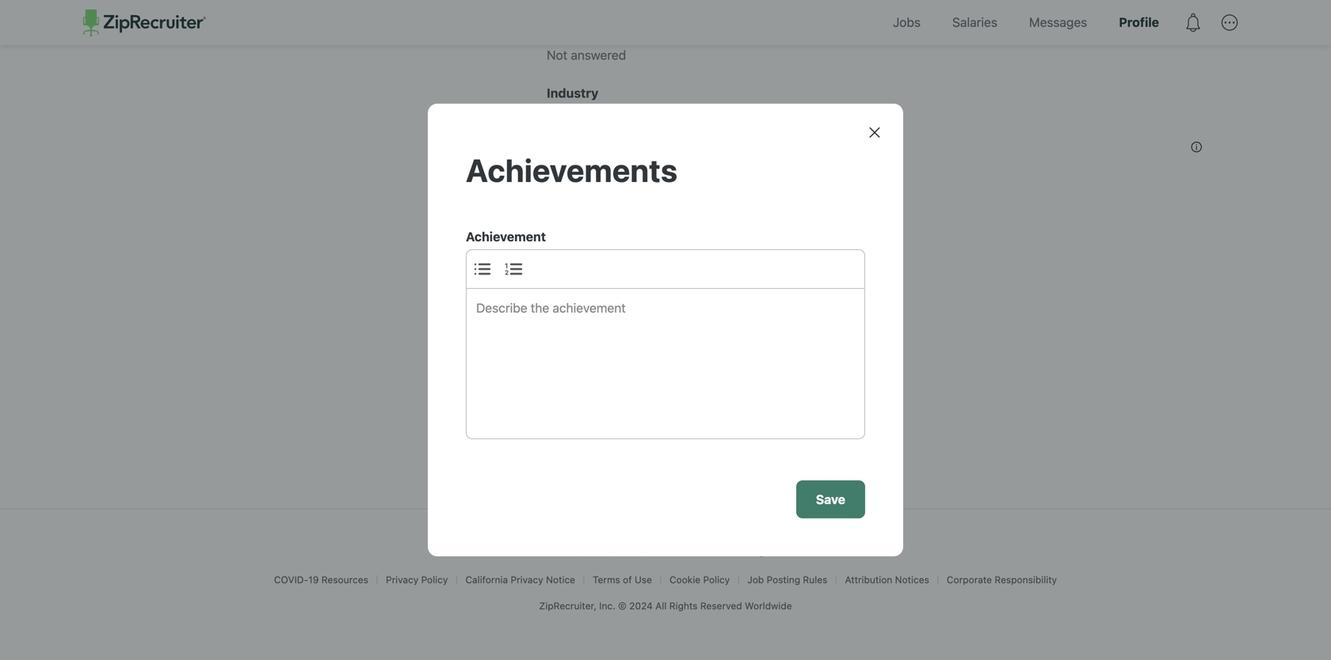 Task type: describe. For each thing, give the bounding box(es) containing it.
salaries link
[[941, 0, 1009, 45]]

cookie
[[670, 575, 701, 586]]

1 not answered from the top
[[547, 47, 626, 62]]

privacy policy
[[386, 575, 448, 586]]

jobs
[[893, 15, 921, 30]]

1 horizontal spatial privacy
[[511, 575, 543, 586]]

rights
[[669, 601, 698, 612]]

add objective
[[567, 304, 653, 319]]

tooltip arrow image
[[1181, 126, 1212, 141]]

notice
[[546, 575, 575, 586]]

ca lifornia privacy notice
[[465, 575, 575, 586]]

summary
[[657, 247, 716, 262]]

cookie policy
[[670, 575, 730, 586]]

0 horizontal spatial your
[[527, 546, 547, 557]]

covid-19 resources
[[274, 575, 368, 586]]

learn
[[650, 546, 675, 557]]

attribution notices
[[845, 575, 929, 586]]

notices
[[895, 575, 929, 586]]

jobs link
[[881, 0, 933, 45]]

profile
[[1119, 15, 1159, 30]]

executive
[[595, 247, 654, 262]]

1 not from the top
[[547, 47, 568, 62]]

add for add objective
[[567, 304, 592, 319]]

add for add executive summary
[[567, 247, 592, 262]]

use
[[635, 575, 652, 586]]

ziprecruiter, inc. © 2024 all rights reserved worldwide
[[539, 601, 792, 612]]

covid-19 resources link
[[274, 573, 368, 588]]

19
[[308, 575, 319, 586]]

1 horizontal spatial your
[[710, 547, 730, 558]]

priority.
[[613, 546, 647, 557]]

your privacy is our priority. learn more: your privacy choices
[[527, 546, 804, 558]]

privacy
[[550, 546, 583, 557]]

your privacy choices link
[[710, 545, 804, 560]]

profile link
[[1107, 0, 1171, 45]]

answered inside industry not answered
[[571, 104, 626, 119]]

corp
[[947, 575, 969, 586]]

1 answered from the top
[[571, 47, 626, 62]]

policy for cookie policy
[[703, 575, 730, 586]]

terms
[[593, 575, 620, 586]]

industry
[[547, 85, 599, 100]]

not inside industry not answered
[[547, 104, 568, 119]]

corp orate responsibility
[[947, 575, 1057, 586]]

3 not from the top
[[547, 161, 568, 177]]

ziprecruiter image
[[83, 10, 206, 36]]

inc.
[[599, 601, 616, 612]]

lifornia
[[478, 575, 508, 586]]

salaries
[[952, 15, 998, 30]]

achievements dialog
[[0, 0, 1331, 661]]

job posting rules
[[748, 575, 828, 586]]

0 horizontal spatial privacy
[[386, 575, 419, 586]]

2024
[[629, 601, 653, 612]]

ziprecruiter,
[[539, 601, 597, 612]]

achievement
[[466, 229, 546, 244]]

ca
[[465, 575, 478, 586]]

of
[[623, 575, 632, 586]]



Task type: vqa. For each thing, say whether or not it's contained in the screenshot.
priority.
yes



Task type: locate. For each thing, give the bounding box(es) containing it.
0 vertical spatial not answered
[[547, 47, 626, 62]]

answered
[[571, 47, 626, 62], [571, 104, 626, 119], [571, 161, 626, 177]]

add executive summary button
[[522, 236, 736, 274]]

resources
[[322, 575, 368, 586]]

0 vertical spatial add
[[567, 247, 592, 262]]

policy for privacy policy
[[421, 575, 448, 586]]

1 vertical spatial answered
[[571, 104, 626, 119]]

add objective button
[[522, 293, 673, 331]]

your
[[527, 546, 547, 557], [710, 547, 730, 558]]

messages
[[1029, 15, 1087, 30]]

industry not answered
[[547, 85, 626, 119]]

your right more:
[[710, 547, 730, 558]]

choices
[[768, 547, 804, 558]]

privacy left "notice"
[[511, 575, 543, 586]]

1 vertical spatial not
[[547, 104, 568, 119]]

privacy inside "your privacy is our priority. learn more: your privacy choices"
[[732, 547, 765, 558]]

our
[[595, 546, 610, 557]]

2 policy from the left
[[703, 575, 730, 586]]

2 vertical spatial answered
[[571, 161, 626, 177]]

add left executive on the top of page
[[567, 247, 592, 262]]

answered down industry not answered
[[571, 161, 626, 177]]

0 vertical spatial answered
[[571, 47, 626, 62]]

not down industry not answered
[[547, 161, 568, 177]]

2 horizontal spatial privacy
[[732, 547, 765, 558]]

3 answered from the top
[[571, 161, 626, 177]]

2 vertical spatial not
[[547, 161, 568, 177]]

©
[[618, 601, 627, 612]]

covid-
[[274, 575, 308, 586]]

2 not from the top
[[547, 104, 568, 119]]

orate
[[969, 575, 992, 586]]

privacy up "job"
[[732, 547, 765, 558]]

0 horizontal spatial policy
[[421, 575, 448, 586]]

privacy right the resources at left
[[386, 575, 419, 586]]

not answered
[[547, 47, 626, 62], [547, 161, 626, 177]]

add
[[567, 247, 592, 262], [567, 304, 592, 319]]

answered down industry
[[571, 104, 626, 119]]

0 vertical spatial not
[[547, 47, 568, 62]]

policy
[[421, 575, 448, 586], [703, 575, 730, 586]]

1 vertical spatial add
[[567, 304, 592, 319]]

not answered down industry not answered
[[547, 161, 626, 177]]

terms of use
[[593, 575, 652, 586]]

achievements
[[466, 152, 678, 189]]

close image
[[865, 123, 884, 142]]

rules
[[803, 575, 828, 586]]

privacy
[[732, 547, 765, 558], [386, 575, 419, 586], [511, 575, 543, 586]]

is
[[585, 546, 593, 557]]

unordered list image
[[467, 254, 498, 285]]

1 vertical spatial not answered
[[547, 161, 626, 177]]

1 horizontal spatial policy
[[703, 575, 730, 586]]

ordered list image
[[498, 254, 530, 285]]

add left the objective
[[567, 304, 592, 319]]

cookie policy link
[[670, 573, 730, 588]]

2 not answered from the top
[[547, 161, 626, 177]]

not down industry
[[547, 104, 568, 119]]

policy up reserved
[[703, 575, 730, 586]]

posting
[[767, 575, 800, 586]]

all
[[655, 601, 667, 612]]

2 add from the top
[[567, 304, 592, 319]]

worldwide
[[745, 601, 792, 612]]

policy left ca
[[421, 575, 448, 586]]

save
[[816, 492, 845, 508]]

more:
[[677, 546, 703, 557]]

reserved
[[700, 601, 742, 612]]

attribution
[[845, 575, 892, 586]]

1 policy from the left
[[421, 575, 448, 586]]

messages link
[[1017, 0, 1099, 45]]

your left privacy on the bottom left of the page
[[527, 546, 547, 557]]

answered up industry
[[571, 47, 626, 62]]

not answered up industry
[[547, 47, 626, 62]]

1 add from the top
[[567, 247, 592, 262]]

responsibility
[[995, 575, 1057, 586]]

add executive summary
[[567, 247, 716, 262]]

save button
[[796, 481, 865, 519]]

job
[[748, 575, 764, 586]]

2 answered from the top
[[571, 104, 626, 119]]

objective
[[595, 304, 653, 319]]

not
[[547, 47, 568, 62], [547, 104, 568, 119], [547, 161, 568, 177]]

not up industry
[[547, 47, 568, 62]]



